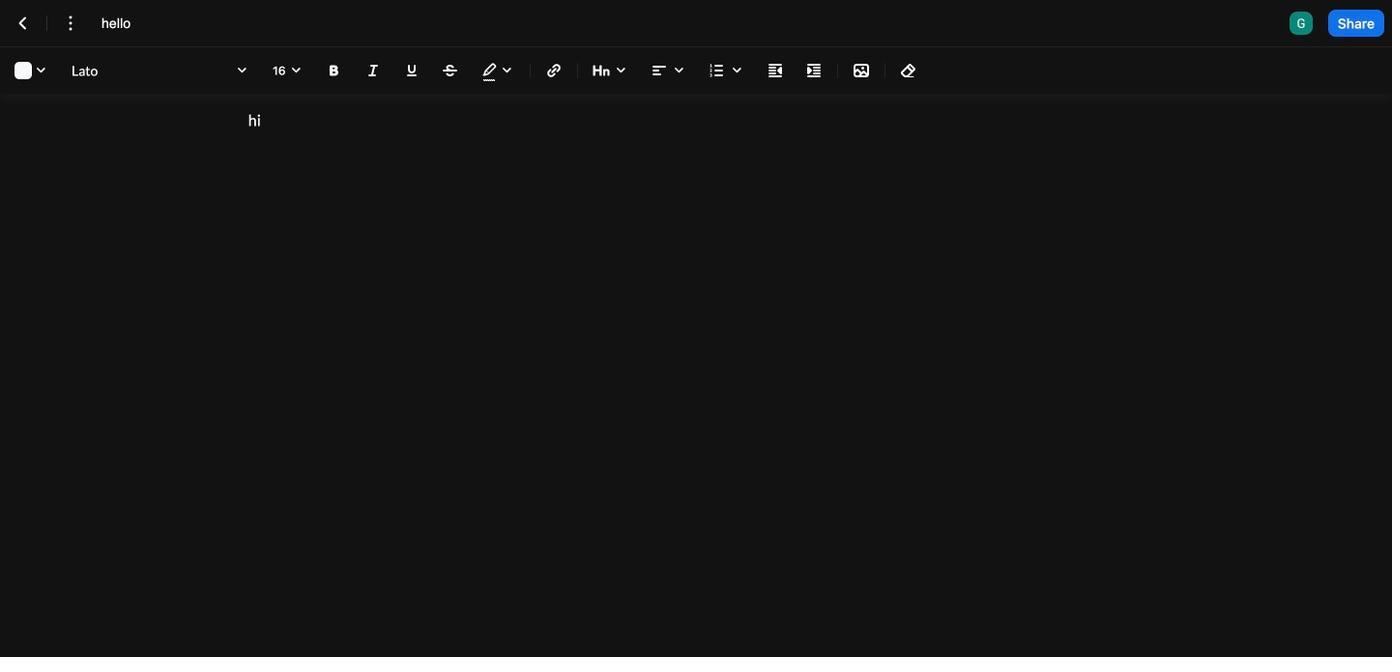 Task type: locate. For each thing, give the bounding box(es) containing it.
italic image
[[362, 59, 385, 82]]

link image
[[543, 59, 566, 82]]

None text field
[[102, 13, 155, 33]]

all notes image
[[12, 12, 35, 35]]

increase indent image
[[803, 59, 826, 82]]

decrease indent image
[[764, 59, 787, 82]]



Task type: describe. For each thing, give the bounding box(es) containing it.
clear style image
[[898, 59, 921, 82]]

insert image image
[[850, 59, 873, 82]]

more image
[[59, 12, 82, 35]]

bold image
[[323, 59, 346, 82]]

underline image
[[400, 59, 424, 82]]

generic name image
[[1290, 12, 1313, 35]]

strikethrough image
[[439, 59, 462, 82]]



Task type: vqa. For each thing, say whether or not it's contained in the screenshot.
subscription.
no



